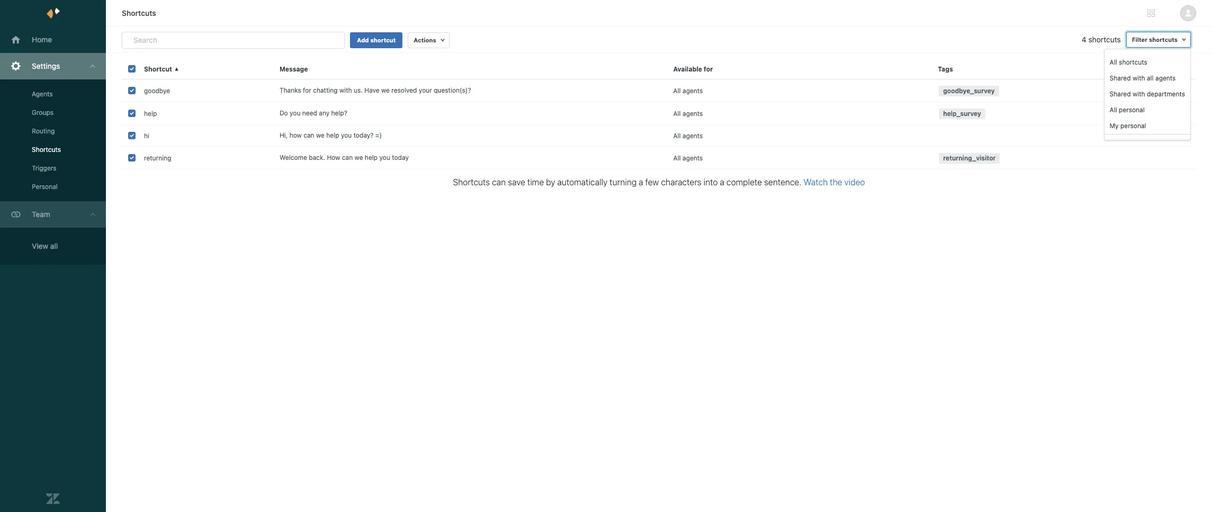 Task type: locate. For each thing, give the bounding box(es) containing it.
4 shortcuts
[[1082, 35, 1121, 44]]

all agents
[[673, 87, 703, 95], [673, 109, 703, 117], [673, 132, 703, 140], [673, 154, 703, 162]]

with left us. on the left top of page
[[339, 86, 352, 94]]

2 vertical spatial we
[[355, 154, 363, 161]]

we
[[381, 86, 390, 94], [316, 131, 325, 139], [355, 154, 363, 161]]

0 vertical spatial personal
[[1119, 106, 1145, 114]]

we up back.
[[316, 131, 325, 139]]

2 all agents cell from the top
[[667, 102, 932, 124]]

2 horizontal spatial shortcuts
[[453, 177, 490, 187]]

tags
[[938, 65, 953, 73]]

add shortcut button
[[350, 32, 403, 48]]

row containing welcome back. how can we help you today
[[122, 147, 1196, 169]]

all personal
[[1110, 106, 1145, 114]]

shortcuts for 4 shortcuts
[[1088, 35, 1121, 44]]

2 vertical spatial can
[[492, 177, 506, 187]]

all up "shared with departments"
[[1147, 74, 1154, 82]]

with down shared with all agents
[[1133, 90, 1145, 98]]

settings
[[32, 61, 60, 70]]

personal down the all personal
[[1120, 122, 1146, 130]]

a right into
[[720, 177, 724, 187]]

with
[[1133, 74, 1145, 82], [339, 86, 352, 94], [1133, 90, 1145, 98]]

a
[[639, 177, 643, 187], [720, 177, 724, 187]]

welcome
[[280, 154, 307, 161]]

row containing shortcut
[[122, 58, 1196, 79]]

1 vertical spatial all
[[50, 241, 58, 250]]

1 horizontal spatial you
[[341, 131, 352, 139]]

2 row from the top
[[122, 79, 1196, 102]]

you left today?
[[341, 131, 352, 139]]

your
[[419, 86, 432, 94]]

available
[[673, 65, 702, 73]]

today?
[[354, 131, 374, 139]]

turning
[[610, 177, 637, 187]]

1 vertical spatial shared
[[1110, 90, 1131, 98]]

4 all agents from the top
[[673, 154, 703, 162]]

all for thanks for chatting with us. have we resolved your question(s)?
[[673, 87, 681, 95]]

a left few
[[639, 177, 643, 187]]

1 vertical spatial help
[[326, 131, 339, 139]]

resolved
[[391, 86, 417, 94]]

2 horizontal spatial can
[[492, 177, 506, 187]]

home
[[32, 35, 52, 44]]

us.
[[354, 86, 363, 94]]

personal up my personal
[[1119, 106, 1145, 114]]

4 row from the top
[[122, 125, 1196, 147]]

have
[[364, 86, 379, 94]]

0 vertical spatial we
[[381, 86, 390, 94]]

you right do
[[290, 109, 300, 117]]

1 a from the left
[[639, 177, 643, 187]]

shared
[[1110, 74, 1131, 82], [1110, 90, 1131, 98]]

do
[[280, 109, 288, 117]]

can
[[304, 131, 314, 139], [342, 154, 353, 161], [492, 177, 506, 187]]

help_survey
[[943, 110, 981, 118]]

routing
[[32, 127, 55, 135]]

0 horizontal spatial for
[[303, 86, 311, 94]]

actions button
[[408, 32, 449, 48]]

shortcuts right the filter
[[1149, 36, 1178, 43]]

for
[[704, 65, 713, 73], [303, 86, 311, 94]]

shortcut
[[370, 37, 396, 43]]

how
[[289, 131, 302, 139]]

1 all agents cell from the top
[[667, 79, 932, 102]]

4 all agents cell from the top
[[667, 147, 932, 169]]

0 horizontal spatial all
[[50, 241, 58, 250]]

filter shortcuts button
[[1126, 32, 1191, 48]]

you
[[290, 109, 300, 117], [341, 131, 352, 139], [379, 154, 390, 161]]

shortcuts
[[122, 8, 156, 17], [32, 146, 61, 154], [453, 177, 490, 187]]

question(s)?
[[434, 86, 471, 94]]

row containing thanks for chatting with us. have we resolved your question(s)?
[[122, 79, 1196, 102]]

you left today
[[379, 154, 390, 161]]

for right available
[[704, 65, 713, 73]]

1 row from the top
[[122, 58, 1196, 79]]

all for hi, how can we help you today? =)
[[673, 132, 681, 140]]

for for thanks
[[303, 86, 311, 94]]

3 all agents cell from the top
[[667, 125, 932, 146]]

need
[[302, 109, 317, 117]]

all agents cell for help_survey
[[667, 102, 932, 124]]

5 row from the top
[[122, 147, 1196, 169]]

shortcut
[[144, 65, 172, 73]]

0 horizontal spatial can
[[304, 131, 314, 139]]

today
[[392, 154, 409, 161]]

personal
[[1119, 106, 1145, 114], [1120, 122, 1146, 130]]

0 vertical spatial all
[[1147, 74, 1154, 82]]

few
[[645, 177, 659, 187]]

1 horizontal spatial shortcuts
[[122, 8, 156, 17]]

0 horizontal spatial shortcuts
[[32, 146, 61, 154]]

3 row from the top
[[122, 102, 1196, 125]]

1 horizontal spatial a
[[720, 177, 724, 187]]

for right thanks
[[303, 86, 311, 94]]

help up how
[[326, 131, 339, 139]]

shortcuts for filter shortcuts
[[1149, 36, 1178, 43]]

tags column header
[[932, 58, 1196, 79]]

table
[[122, 58, 1204, 512]]

1 vertical spatial shortcuts
[[32, 146, 61, 154]]

shortcuts inside button
[[1149, 36, 1178, 43]]

row containing hi, how can we help you today? =)
[[122, 125, 1196, 147]]

help up hi
[[144, 109, 157, 117]]

all
[[1110, 58, 1117, 66], [673, 87, 681, 95], [1110, 106, 1117, 114], [673, 109, 681, 117], [673, 132, 681, 140], [673, 154, 681, 162]]

0 vertical spatial shared
[[1110, 74, 1131, 82]]

1 horizontal spatial help
[[326, 131, 339, 139]]

2 shared from the top
[[1110, 90, 1131, 98]]

help
[[144, 109, 157, 117], [326, 131, 339, 139], [365, 154, 378, 161]]

shortcuts up shared with all agents
[[1119, 58, 1147, 66]]

2 horizontal spatial you
[[379, 154, 390, 161]]

video
[[844, 177, 865, 187]]

1 shared from the top
[[1110, 74, 1131, 82]]

0 horizontal spatial help
[[144, 109, 157, 117]]

shared up the all personal
[[1110, 90, 1131, 98]]

0 vertical spatial shortcuts
[[122, 8, 156, 17]]

characters
[[661, 177, 701, 187]]

with up "shared with departments"
[[1133, 74, 1145, 82]]

triggers
[[32, 164, 56, 172]]

view
[[32, 241, 48, 250]]

filter shortcuts
[[1132, 36, 1178, 43]]

all
[[1147, 74, 1154, 82], [50, 241, 58, 250]]

we right have
[[381, 86, 390, 94]]

1 horizontal spatial all
[[1147, 74, 1154, 82]]

how
[[327, 154, 340, 161]]

0 vertical spatial you
[[290, 109, 300, 117]]

row
[[122, 58, 1196, 79], [122, 79, 1196, 102], [122, 102, 1196, 125], [122, 125, 1196, 147], [122, 147, 1196, 169]]

cell
[[932, 125, 1196, 146]]

shortcuts right 4 on the right of the page
[[1088, 35, 1121, 44]]

available for
[[673, 65, 713, 73]]

Search field
[[133, 35, 325, 45]]

0 horizontal spatial a
[[639, 177, 643, 187]]

all agents cell
[[667, 79, 932, 102], [667, 102, 932, 124], [667, 125, 932, 146], [667, 147, 932, 169]]

all right view
[[50, 241, 58, 250]]

we down today?
[[355, 154, 363, 161]]

do you need any help?
[[280, 109, 347, 117]]

hi, how can we help you today? =)
[[280, 131, 382, 139]]

help down =)
[[365, 154, 378, 161]]

help?
[[331, 109, 347, 117]]

0 vertical spatial for
[[704, 65, 713, 73]]

for for available
[[704, 65, 713, 73]]

message column header
[[273, 58, 667, 79]]

departments
[[1147, 90, 1185, 98]]

2 all agents from the top
[[673, 109, 703, 117]]

2 horizontal spatial help
[[365, 154, 378, 161]]

2 horizontal spatial we
[[381, 86, 390, 94]]

1 vertical spatial for
[[303, 86, 311, 94]]

1 all agents from the top
[[673, 87, 703, 95]]

0 vertical spatial can
[[304, 131, 314, 139]]

agents
[[1155, 74, 1176, 82], [683, 87, 703, 95], [683, 109, 703, 117], [683, 132, 703, 140], [683, 154, 703, 162]]

2 vertical spatial shortcuts
[[453, 177, 490, 187]]

0 horizontal spatial we
[[316, 131, 325, 139]]

1 horizontal spatial for
[[704, 65, 713, 73]]

all for welcome back. how can we help you today
[[673, 154, 681, 162]]

1 vertical spatial we
[[316, 131, 325, 139]]

1 vertical spatial can
[[342, 154, 353, 161]]

watch the video link
[[804, 177, 865, 187]]

shared down all shortcuts
[[1110, 74, 1131, 82]]

1 horizontal spatial we
[[355, 154, 363, 161]]

1 vertical spatial personal
[[1120, 122, 1146, 130]]

all for shared with departments
[[1110, 106, 1117, 114]]

for inside 'column header'
[[704, 65, 713, 73]]

add
[[357, 37, 369, 43]]

shortcuts
[[1088, 35, 1121, 44], [1149, 36, 1178, 43], [1119, 58, 1147, 66]]



Task type: vqa. For each thing, say whether or not it's contained in the screenshot.
All related to Do you need any help?
yes



Task type: describe. For each thing, give the bounding box(es) containing it.
3 all agents from the top
[[673, 132, 703, 140]]

agents
[[32, 90, 53, 98]]

1 vertical spatial you
[[341, 131, 352, 139]]

with inside row
[[339, 86, 352, 94]]

any
[[319, 109, 329, 117]]

returning_visitor
[[943, 154, 996, 162]]

thanks for chatting with us. have we resolved your question(s)?
[[280, 86, 471, 94]]

shared with departments
[[1110, 90, 1185, 98]]

0 horizontal spatial you
[[290, 109, 300, 117]]

shared for shared with all agents
[[1110, 74, 1131, 82]]

shortcuts can save time by automatically turning a few characters into a complete sentence. watch the video
[[453, 177, 865, 187]]

actions
[[414, 37, 436, 43]]

personal
[[32, 183, 58, 191]]

groups
[[32, 109, 54, 116]]

hi,
[[280, 131, 288, 139]]

view all
[[32, 241, 58, 250]]

welcome back. how can we help you today
[[280, 154, 409, 161]]

0 vertical spatial help
[[144, 109, 157, 117]]

row containing do you need any help?
[[122, 102, 1196, 125]]

all shortcuts
[[1110, 58, 1147, 66]]

thanks
[[280, 86, 301, 94]]

shortcuts for all shortcuts
[[1119, 58, 1147, 66]]

complete
[[726, 177, 762, 187]]

personal for my personal
[[1120, 122, 1146, 130]]

agents for goodbye_survey
[[683, 87, 703, 95]]

by
[[546, 177, 555, 187]]

=)
[[375, 131, 382, 139]]

my personal
[[1110, 122, 1146, 130]]

goodbye_survey
[[943, 87, 995, 95]]

with for shared with all agents
[[1133, 74, 1145, 82]]

team
[[32, 210, 50, 219]]

sentence.
[[764, 177, 801, 187]]

with for shared with departments
[[1133, 90, 1145, 98]]

agents for returning_visitor
[[683, 154, 703, 162]]

shared for shared with departments
[[1110, 90, 1131, 98]]

hi
[[144, 132, 149, 140]]

available for column header
[[667, 58, 932, 79]]

2 vertical spatial you
[[379, 154, 390, 161]]

agents for help_survey
[[683, 109, 703, 117]]

message
[[280, 65, 308, 73]]

shortcut column header
[[138, 58, 273, 79]]

2 a from the left
[[720, 177, 724, 187]]

all for do you need any help?
[[673, 109, 681, 117]]

all agents for help_survey
[[673, 109, 703, 117]]

4
[[1082, 35, 1086, 44]]

table containing shortcuts can save time by automatically turning a few characters into a complete sentence.
[[122, 58, 1204, 512]]

returning
[[144, 154, 171, 162]]

add shortcut
[[357, 37, 396, 43]]

all agents cell for goodbye_survey
[[667, 79, 932, 102]]

all agents for returning_visitor
[[673, 154, 703, 162]]

back.
[[309, 154, 325, 161]]

personal for all personal
[[1119, 106, 1145, 114]]

chatting
[[313, 86, 338, 94]]

filter
[[1132, 36, 1147, 43]]

time
[[527, 177, 544, 187]]

save
[[508, 177, 525, 187]]

watch
[[804, 177, 828, 187]]

2 vertical spatial help
[[365, 154, 378, 161]]

the
[[830, 177, 842, 187]]

zendesk products image
[[1147, 10, 1155, 17]]

automatically
[[557, 177, 607, 187]]

shared with all agents
[[1110, 74, 1176, 82]]

all agents cell for returning_visitor
[[667, 147, 932, 169]]

my
[[1110, 122, 1119, 130]]

1 horizontal spatial can
[[342, 154, 353, 161]]

goodbye
[[144, 87, 170, 95]]

into
[[704, 177, 718, 187]]

all agents for goodbye_survey
[[673, 87, 703, 95]]



